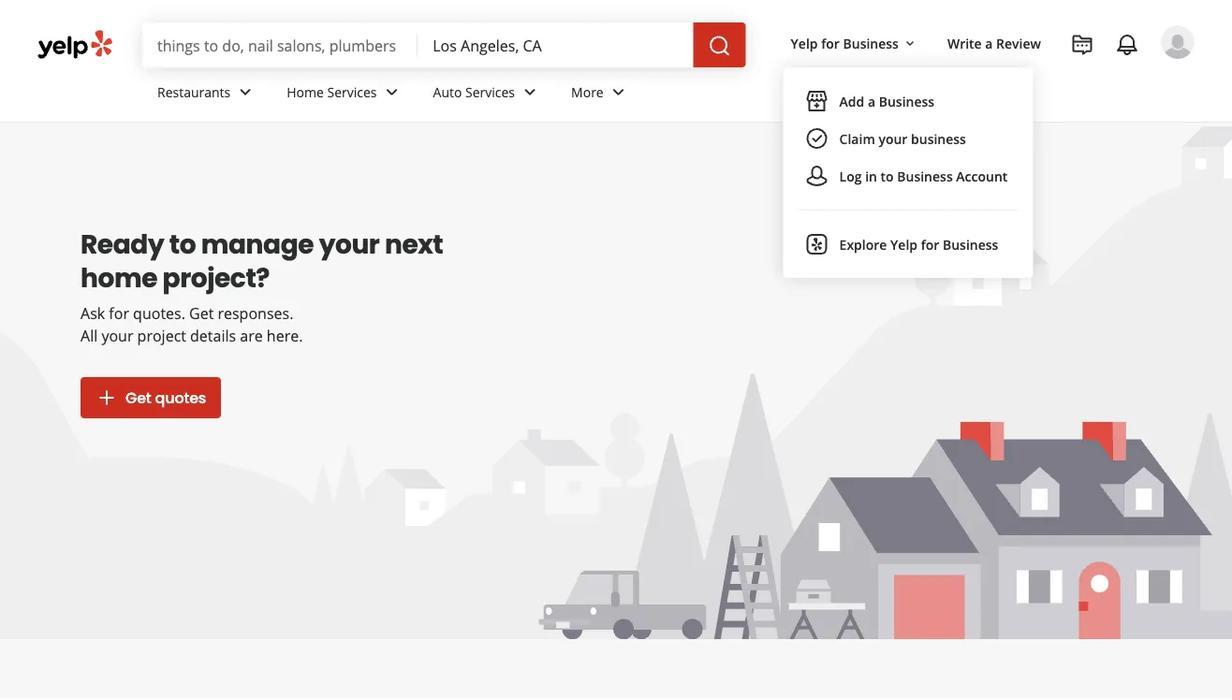 Task type: locate. For each thing, give the bounding box(es) containing it.
yelp
[[791, 34, 818, 52], [891, 236, 918, 253]]

1 vertical spatial for
[[922, 236, 940, 253]]

yelp inside button
[[891, 236, 918, 253]]

claim your business button
[[799, 120, 1019, 157]]

account
[[957, 167, 1008, 185]]

claim your business
[[840, 130, 967, 148]]

24 chevron down v2 image inside home services link
[[381, 81, 403, 103]]

to
[[881, 167, 894, 185], [169, 226, 196, 263]]

business left 16 chevron down v2 icon
[[844, 34, 899, 52]]

search image
[[709, 35, 731, 57]]

1 horizontal spatial yelp
[[891, 236, 918, 253]]

explore
[[840, 236, 888, 253]]

services
[[327, 83, 377, 101], [466, 83, 515, 101]]

0 vertical spatial get
[[189, 304, 214, 324]]

3 24 chevron down v2 image from the left
[[608, 81, 630, 103]]

business inside button
[[844, 34, 899, 52]]

0 vertical spatial your
[[879, 130, 908, 148]]

1 horizontal spatial for
[[822, 34, 840, 52]]

to inside ready to manage your next home project? ask for quotes. get responses. all your project details are here.
[[169, 226, 196, 263]]

1 24 chevron down v2 image from the left
[[234, 81, 257, 103]]

business down business at the top right of the page
[[898, 167, 953, 185]]

yelp up 24 add biz v2 image
[[791, 34, 818, 52]]

services left 24 chevron down v2 image
[[466, 83, 515, 101]]

0 vertical spatial yelp
[[791, 34, 818, 52]]

none field up home
[[157, 35, 403, 55]]

1 services from the left
[[327, 83, 377, 101]]

auto services link
[[418, 67, 557, 122]]

explore yelp for business button
[[799, 226, 1019, 263]]

1 none field from the left
[[157, 35, 403, 55]]

business up claim your business button
[[879, 92, 935, 110]]

0 horizontal spatial get
[[126, 387, 151, 408]]

log in to business account
[[840, 167, 1008, 185]]

Find text field
[[157, 35, 403, 55]]

get
[[189, 304, 214, 324], [126, 387, 151, 408]]

0 horizontal spatial 24 chevron down v2 image
[[234, 81, 257, 103]]

1 horizontal spatial your
[[319, 226, 380, 263]]

to right in
[[881, 167, 894, 185]]

for right ask
[[109, 304, 129, 324]]

get inside get quotes button
[[126, 387, 151, 408]]

your
[[879, 130, 908, 148], [319, 226, 380, 263], [102, 326, 133, 346]]

2 horizontal spatial 24 chevron down v2 image
[[608, 81, 630, 103]]

24 chevron down v2 image
[[234, 81, 257, 103], [381, 81, 403, 103], [608, 81, 630, 103]]

auto services
[[433, 83, 515, 101]]

0 horizontal spatial to
[[169, 226, 196, 263]]

your right all
[[102, 326, 133, 346]]

2 24 chevron down v2 image from the left
[[381, 81, 403, 103]]

business categories element
[[142, 67, 1195, 122]]

next
[[385, 226, 443, 263]]

2 horizontal spatial your
[[879, 130, 908, 148]]

yelp for business button
[[784, 26, 926, 60]]

0 horizontal spatial services
[[327, 83, 377, 101]]

a inside "link"
[[986, 34, 994, 52]]

1 horizontal spatial services
[[466, 83, 515, 101]]

1 vertical spatial to
[[169, 226, 196, 263]]

24 chevron down v2 image right restaurants
[[234, 81, 257, 103]]

16 chevron down v2 image
[[903, 36, 918, 51]]

2 none field from the left
[[433, 35, 679, 55]]

for right explore
[[922, 236, 940, 253]]

0 horizontal spatial a
[[868, 92, 876, 110]]

a for write
[[986, 34, 994, 52]]

for
[[822, 34, 840, 52], [922, 236, 940, 253], [109, 304, 129, 324]]

for up 24 add biz v2 image
[[822, 34, 840, 52]]

1 horizontal spatial none field
[[433, 35, 679, 55]]

yelp for business
[[791, 34, 899, 52]]

your right claim
[[879, 130, 908, 148]]

a inside button
[[868, 92, 876, 110]]

1 horizontal spatial 24 chevron down v2 image
[[381, 81, 403, 103]]

1 horizontal spatial a
[[986, 34, 994, 52]]

24 add v2 image
[[96, 387, 118, 409]]

get right 24 add v2 icon
[[126, 387, 151, 408]]

1 horizontal spatial to
[[881, 167, 894, 185]]

to inside log in to business account button
[[881, 167, 894, 185]]

yelp right explore
[[891, 236, 918, 253]]

1 horizontal spatial get
[[189, 304, 214, 324]]

None search field
[[142, 22, 750, 67]]

24 chevron down v2 image inside restaurants "link"
[[234, 81, 257, 103]]

a right write
[[986, 34, 994, 52]]

2 vertical spatial for
[[109, 304, 129, 324]]

business
[[844, 34, 899, 52], [879, 92, 935, 110], [898, 167, 953, 185], [943, 236, 999, 253]]

2 services from the left
[[466, 83, 515, 101]]

restaurants
[[157, 83, 231, 101]]

24 chevron down v2 image right more
[[608, 81, 630, 103]]

0 horizontal spatial for
[[109, 304, 129, 324]]

0 vertical spatial to
[[881, 167, 894, 185]]

your left next
[[319, 226, 380, 263]]

none field the near
[[433, 35, 679, 55]]

notifications image
[[1117, 34, 1139, 56]]

None field
[[157, 35, 403, 55], [433, 35, 679, 55]]

0 vertical spatial a
[[986, 34, 994, 52]]

project
[[137, 326, 186, 346]]

home services
[[287, 83, 377, 101]]

24 add biz v2 image
[[806, 90, 829, 112]]

a right add
[[868, 92, 876, 110]]

0 vertical spatial for
[[822, 34, 840, 52]]

none field find
[[157, 35, 403, 55]]

0 horizontal spatial yelp
[[791, 34, 818, 52]]

1 vertical spatial your
[[319, 226, 380, 263]]

more
[[572, 83, 604, 101]]

24 chevron down v2 image left auto
[[381, 81, 403, 103]]

ready to manage your next home project? ask for quotes. get responses. all your project details are here.
[[81, 226, 443, 346]]

get up details at top
[[189, 304, 214, 324]]

1 vertical spatial a
[[868, 92, 876, 110]]

add
[[840, 92, 865, 110]]

24 chevron down v2 image inside more link
[[608, 81, 630, 103]]

2 vertical spatial your
[[102, 326, 133, 346]]

Near text field
[[433, 35, 679, 55]]

0 horizontal spatial none field
[[157, 35, 403, 55]]

none field up 24 chevron down v2 image
[[433, 35, 679, 55]]

1 vertical spatial get
[[126, 387, 151, 408]]

quotes.
[[133, 304, 185, 324]]

for inside ready to manage your next home project? ask for quotes. get responses. all your project details are here.
[[109, 304, 129, 324]]

to right ready
[[169, 226, 196, 263]]

a
[[986, 34, 994, 52], [868, 92, 876, 110]]

2 horizontal spatial for
[[922, 236, 940, 253]]

services right home
[[327, 83, 377, 101]]

bob b. image
[[1162, 25, 1195, 59]]

explore yelp for business
[[840, 236, 999, 253]]

1 vertical spatial yelp
[[891, 236, 918, 253]]



Task type: describe. For each thing, give the bounding box(es) containing it.
for inside button
[[922, 236, 940, 253]]

24 yelp for biz v2 image
[[806, 233, 829, 256]]

restaurants link
[[142, 67, 272, 122]]

business
[[912, 130, 967, 148]]

in
[[866, 167, 878, 185]]

are
[[240, 326, 263, 346]]

24 chevron down v2 image for more
[[608, 81, 630, 103]]

ask
[[81, 304, 105, 324]]

user actions element
[[776, 23, 1222, 278]]

24 chevron down v2 image for restaurants
[[234, 81, 257, 103]]

for inside button
[[822, 34, 840, 52]]

24 chevron down v2 image for home services
[[381, 81, 403, 103]]

ready
[[81, 226, 164, 263]]

all
[[81, 326, 98, 346]]

your inside button
[[879, 130, 908, 148]]

log in to business account button
[[799, 157, 1019, 195]]

write
[[948, 34, 983, 52]]

log
[[840, 167, 862, 185]]

more link
[[557, 67, 645, 122]]

get quotes
[[126, 387, 206, 408]]

review
[[997, 34, 1042, 52]]

auto
[[433, 83, 462, 101]]

projects image
[[1072, 34, 1094, 56]]

add a business
[[840, 92, 935, 110]]

write a review
[[948, 34, 1042, 52]]

services for auto services
[[466, 83, 515, 101]]

manage
[[201, 226, 314, 263]]

services for home services
[[327, 83, 377, 101]]

get quotes button
[[81, 378, 221, 419]]

24 chevron down v2 image
[[519, 81, 542, 103]]

home
[[287, 83, 324, 101]]

claim
[[840, 130, 876, 148]]

yelp inside button
[[791, 34, 818, 52]]

write a review link
[[941, 26, 1049, 60]]

business down account
[[943, 236, 999, 253]]

24 claim v2 image
[[806, 127, 829, 150]]

project?
[[163, 260, 270, 297]]

responses.
[[218, 304, 294, 324]]

24 friends v2 image
[[806, 165, 829, 187]]

home services link
[[272, 67, 418, 122]]

quotes
[[155, 387, 206, 408]]

0 horizontal spatial your
[[102, 326, 133, 346]]

a for add
[[868, 92, 876, 110]]

add a business button
[[799, 82, 1019, 120]]

home
[[81, 260, 157, 297]]

here.
[[267, 326, 303, 346]]

details
[[190, 326, 236, 346]]

get inside ready to manage your next home project? ask for quotes. get responses. all your project details are here.
[[189, 304, 214, 324]]



Task type: vqa. For each thing, say whether or not it's contained in the screenshot.
Burgers to the bottom
no



